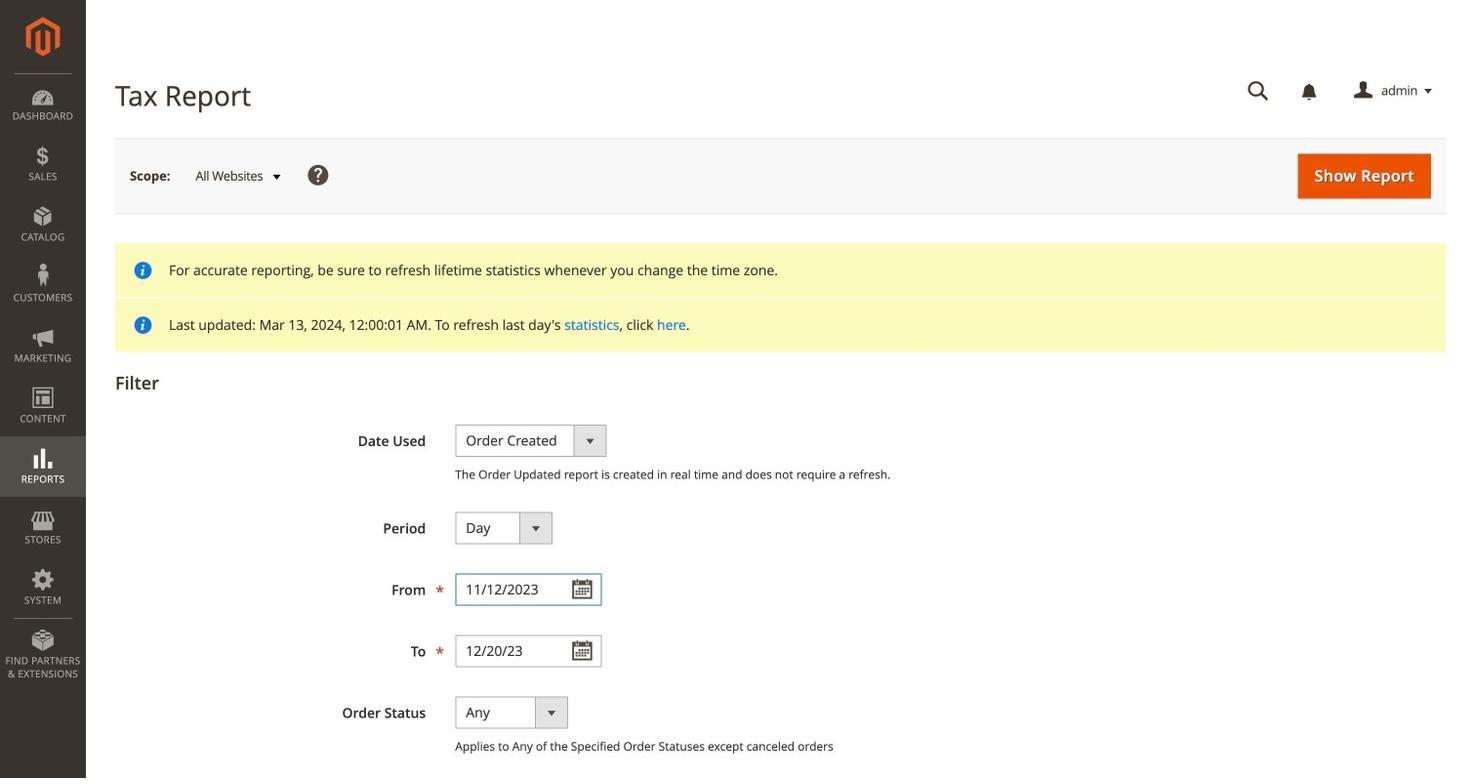 Task type: describe. For each thing, give the bounding box(es) containing it.
magento admin panel image
[[26, 17, 60, 57]]



Task type: locate. For each thing, give the bounding box(es) containing it.
menu bar
[[0, 73, 86, 691]]

None text field
[[1234, 74, 1283, 108], [455, 574, 602, 606], [455, 635, 602, 667], [1234, 74, 1283, 108], [455, 574, 602, 606], [455, 635, 602, 667]]



Task type: vqa. For each thing, say whether or not it's contained in the screenshot.
the 'To' text field
no



